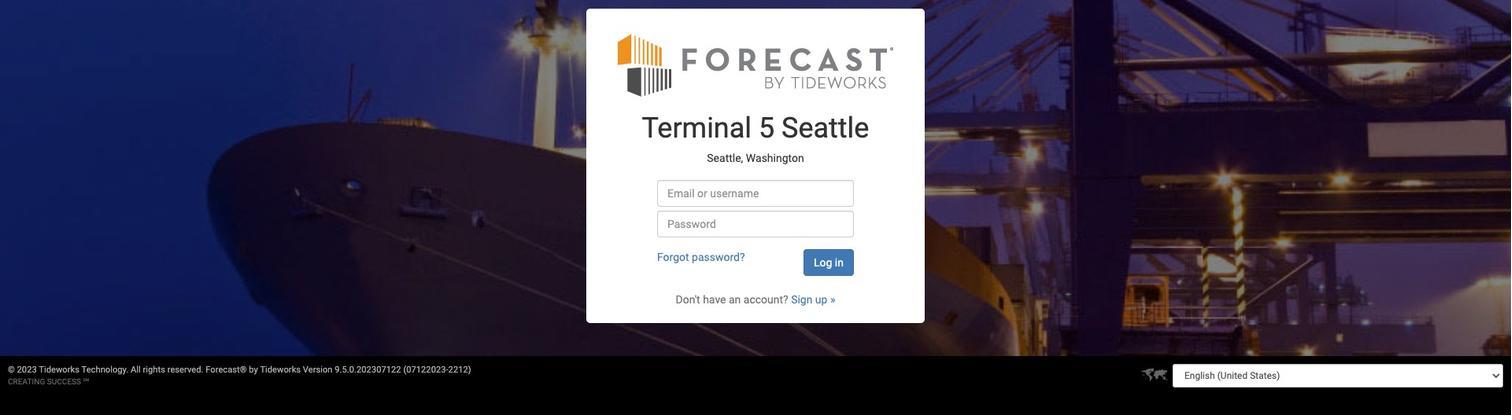 Task type: vqa. For each thing, say whether or not it's contained in the screenshot.
In
yes



Task type: locate. For each thing, give the bounding box(es) containing it.
Email or username text field
[[657, 180, 854, 207]]

tideworks right by
[[260, 365, 301, 376]]

seattle,
[[707, 152, 744, 164]]

account?
[[744, 294, 789, 306]]

don't
[[676, 294, 700, 306]]

1 tideworks from the left
[[39, 365, 80, 376]]

2 tideworks from the left
[[260, 365, 301, 376]]

forecast® by tideworks image
[[618, 32, 894, 98]]

©
[[8, 365, 15, 376]]

0 horizontal spatial tideworks
[[39, 365, 80, 376]]

creating
[[8, 378, 45, 387]]

© 2023 tideworks technology. all rights reserved. forecast® by tideworks version 9.5.0.202307122 (07122023-2212) creating success ℠
[[8, 365, 471, 387]]

tideworks up success
[[39, 365, 80, 376]]

have
[[703, 294, 726, 306]]

all
[[131, 365, 141, 376]]

1 horizontal spatial tideworks
[[260, 365, 301, 376]]

5
[[759, 112, 775, 145]]

don't have an account? sign up »
[[676, 294, 836, 306]]

tideworks
[[39, 365, 80, 376], [260, 365, 301, 376]]

terminal
[[642, 112, 752, 145]]

2023
[[17, 365, 37, 376]]

in
[[835, 257, 844, 269]]

password?
[[692, 251, 745, 264]]



Task type: describe. For each thing, give the bounding box(es) containing it.
forgot password? log in
[[657, 251, 844, 269]]

(07122023-
[[403, 365, 448, 376]]

forecast®
[[206, 365, 247, 376]]

2212)
[[448, 365, 471, 376]]

rights
[[143, 365, 165, 376]]

℠
[[83, 378, 89, 387]]

9.5.0.202307122
[[335, 365, 401, 376]]

by
[[249, 365, 258, 376]]

success
[[47, 378, 81, 387]]

log in button
[[804, 250, 854, 276]]

up
[[816, 294, 828, 306]]

log
[[814, 257, 832, 269]]

forgot
[[657, 251, 689, 264]]

forgot password? link
[[657, 251, 745, 264]]

seattle
[[782, 112, 870, 145]]

washington
[[746, 152, 804, 164]]

terminal 5 seattle seattle, washington
[[642, 112, 870, 164]]

sign
[[791, 294, 813, 306]]

an
[[729, 294, 741, 306]]

sign up » link
[[791, 294, 836, 306]]

technology.
[[82, 365, 129, 376]]

version
[[303, 365, 333, 376]]

»
[[831, 294, 836, 306]]

Password password field
[[657, 211, 854, 238]]

reserved.
[[167, 365, 204, 376]]



